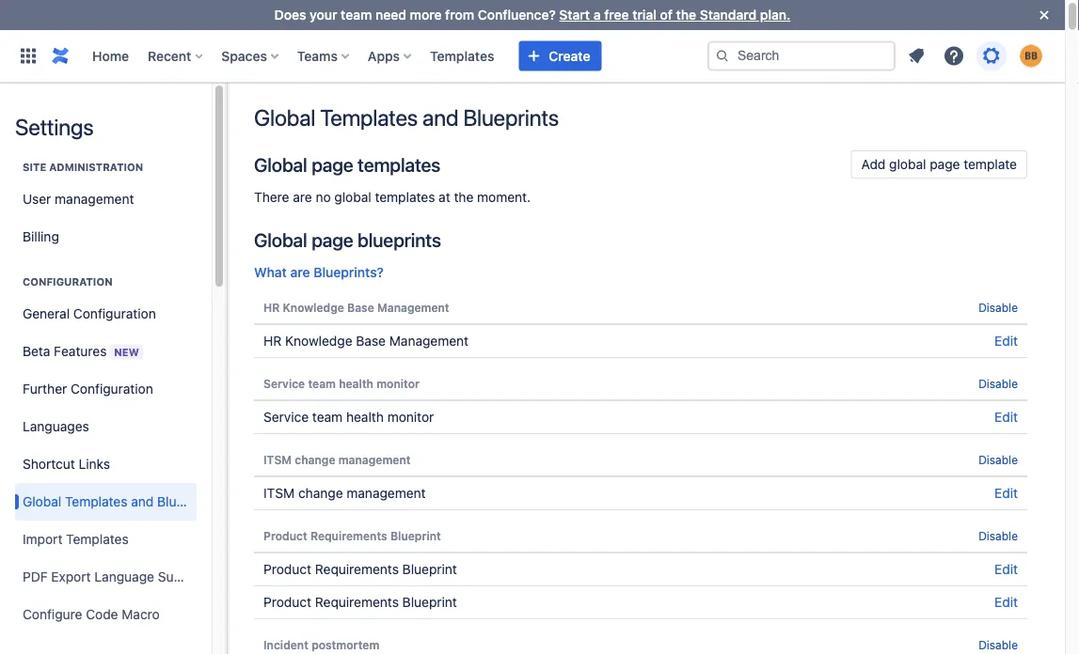 Task type: locate. For each thing, give the bounding box(es) containing it.
4 disable link from the top
[[979, 530, 1018, 543]]

product requirements blueprint
[[263, 530, 441, 543], [263, 562, 457, 578], [263, 595, 457, 611]]

0 vertical spatial health
[[339, 377, 374, 391]]

configuration up new
[[73, 306, 156, 322]]

1 vertical spatial requirements
[[315, 562, 399, 578]]

collapse sidebar image
[[205, 92, 247, 130]]

2 vertical spatial team
[[312, 410, 343, 425]]

global templates and blueprints
[[254, 104, 559, 131], [23, 494, 219, 510]]

shortcut
[[23, 457, 75, 472]]

teams
[[297, 48, 338, 64]]

1 product requirements blueprint from the top
[[263, 530, 441, 543]]

1 edit from the top
[[995, 334, 1018, 349]]

product
[[263, 530, 307, 543], [263, 562, 312, 578], [263, 595, 312, 611]]

management for disable
[[377, 301, 449, 314]]

general configuration link
[[15, 295, 197, 333]]

1 horizontal spatial and
[[423, 104, 459, 131]]

itsm change management
[[263, 454, 411, 467], [263, 486, 426, 502]]

1 vertical spatial management
[[338, 454, 411, 467]]

1 horizontal spatial global
[[889, 157, 926, 172]]

general
[[23, 306, 70, 322]]

1 vertical spatial blueprints
[[157, 494, 219, 510]]

2 service team health monitor from the top
[[263, 410, 434, 425]]

management
[[377, 301, 449, 314], [389, 334, 469, 349]]

itsm change management for edit
[[263, 486, 426, 502]]

blueprint for product requirements blueprint edit link
[[402, 595, 457, 611]]

0 vertical spatial service
[[263, 377, 305, 391]]

5 edit from the top
[[995, 595, 1018, 611]]

beta features new
[[23, 343, 139, 359]]

0 vertical spatial change
[[295, 454, 335, 467]]

base
[[347, 301, 374, 314], [356, 334, 386, 349]]

2 vertical spatial blueprint
[[402, 595, 457, 611]]

and down templates link
[[423, 104, 459, 131]]

edit
[[995, 334, 1018, 349], [995, 410, 1018, 425], [995, 486, 1018, 502], [995, 562, 1018, 578], [995, 595, 1018, 611]]

0 vertical spatial global
[[889, 157, 926, 172]]

management for edit
[[389, 334, 469, 349]]

edit link for service team health monitor
[[995, 410, 1018, 425]]

2 service from the top
[[263, 410, 309, 425]]

monitor
[[377, 377, 420, 391], [387, 410, 434, 425]]

1 disable link from the top
[[979, 301, 1018, 314]]

1 hr knowledge base management from the top
[[263, 301, 449, 314]]

further configuration link
[[15, 371, 197, 408]]

0 vertical spatial service team health monitor
[[263, 377, 420, 391]]

0 vertical spatial configuration
[[23, 276, 113, 288]]

edit link
[[995, 334, 1018, 349], [995, 410, 1018, 425], [995, 486, 1018, 502], [995, 562, 1018, 578], [995, 595, 1018, 611]]

configuration
[[23, 276, 113, 288], [73, 306, 156, 322], [71, 382, 153, 397]]

hr knowledge base management for disable
[[263, 301, 449, 314]]

0 horizontal spatial global templates and blueprints
[[23, 494, 219, 510]]

page up no
[[312, 153, 353, 175]]

edit for product requirements blueprint
[[995, 595, 1018, 611]]

2 vertical spatial configuration
[[71, 382, 153, 397]]

1 vertical spatial product
[[263, 562, 312, 578]]

templates down from
[[430, 48, 494, 64]]

the right of
[[676, 7, 696, 23]]

1 vertical spatial itsm
[[263, 486, 295, 502]]

itsm
[[263, 454, 292, 467], [263, 486, 295, 502]]

0 vertical spatial product
[[263, 530, 307, 543]]

configuration for general
[[73, 306, 156, 322]]

management
[[55, 191, 134, 207], [338, 454, 411, 467], [347, 486, 426, 502]]

page for blueprints
[[312, 229, 353, 251]]

product for second edit link from the bottom of the page
[[263, 562, 312, 578]]

1 horizontal spatial global templates and blueprints
[[254, 104, 559, 131]]

health for edit
[[346, 410, 384, 425]]

2 disable link from the top
[[979, 377, 1018, 391]]

1 vertical spatial hr
[[263, 334, 282, 349]]

0 vertical spatial blueprints
[[463, 104, 559, 131]]

1 vertical spatial service team health monitor
[[263, 410, 434, 425]]

0 vertical spatial management
[[377, 301, 449, 314]]

plan.
[[760, 7, 791, 23]]

itsm change management for disable
[[263, 454, 411, 467]]

links
[[79, 457, 110, 472]]

global templates and blueprints down 'apps' popup button
[[254, 104, 559, 131]]

0 vertical spatial itsm
[[263, 454, 292, 467]]

are
[[293, 190, 312, 205], [290, 265, 310, 280]]

knowledge for disable
[[283, 301, 344, 314]]

change for edit
[[298, 486, 343, 502]]

hr
[[263, 301, 280, 314], [263, 334, 282, 349]]

free
[[604, 7, 629, 23]]

0 vertical spatial management
[[55, 191, 134, 207]]

2 vertical spatial management
[[347, 486, 426, 502]]

configure code macro
[[23, 607, 160, 623]]

3 product from the top
[[263, 595, 312, 611]]

close image
[[1033, 4, 1056, 26]]

0 vertical spatial product requirements blueprint
[[263, 530, 441, 543]]

global
[[254, 104, 315, 131], [254, 153, 307, 175], [254, 229, 307, 251], [23, 494, 61, 510]]

disable
[[979, 301, 1018, 314], [979, 377, 1018, 391], [979, 454, 1018, 467], [979, 530, 1018, 543], [979, 639, 1018, 652]]

service
[[263, 377, 305, 391], [263, 410, 309, 425]]

product requirements blueprint for second edit link from the bottom of the page
[[263, 562, 457, 578]]

banner
[[0, 30, 1065, 83]]

0 vertical spatial and
[[423, 104, 459, 131]]

4 edit link from the top
[[995, 562, 1018, 578]]

new
[[114, 346, 139, 359]]

edit for service team health monitor
[[995, 410, 1018, 425]]

import templates link
[[15, 521, 197, 559]]

moment.
[[477, 190, 531, 205]]

knowledge for edit
[[285, 334, 352, 349]]

5 edit link from the top
[[995, 595, 1018, 611]]

at
[[439, 190, 450, 205]]

global inside configuration group
[[23, 494, 61, 510]]

0 vertical spatial are
[[293, 190, 312, 205]]

the
[[676, 7, 696, 23], [454, 190, 474, 205]]

itsm for disable
[[263, 454, 292, 467]]

2 product from the top
[[263, 562, 312, 578]]

appswitcher icon image
[[17, 45, 40, 67]]

1 vertical spatial the
[[454, 190, 474, 205]]

1 vertical spatial are
[[290, 265, 310, 280]]

2 product requirements blueprint from the top
[[263, 562, 457, 578]]

2 vertical spatial product requirements blueprint
[[263, 595, 457, 611]]

1 vertical spatial hr knowledge base management
[[263, 334, 469, 349]]

product requirements blueprint for product requirements blueprint edit link
[[263, 595, 457, 611]]

1 vertical spatial management
[[389, 334, 469, 349]]

disable link
[[979, 301, 1018, 314], [979, 377, 1018, 391], [979, 454, 1018, 467], [979, 530, 1018, 543], [979, 639, 1018, 652]]

templates inside global element
[[430, 48, 494, 64]]

2 hr from the top
[[263, 334, 282, 349]]

blueprints up support
[[157, 494, 219, 510]]

2 itsm change management from the top
[[263, 486, 426, 502]]

blueprints inside configuration group
[[157, 494, 219, 510]]

templates up global page templates at the left top of the page
[[320, 104, 418, 131]]

import templates
[[23, 532, 129, 548]]

apps button
[[362, 41, 419, 71]]

1 hr from the top
[[263, 301, 280, 314]]

templates left at
[[375, 190, 435, 205]]

page
[[312, 153, 353, 175], [930, 157, 960, 172], [312, 229, 353, 251]]

0 horizontal spatial global
[[334, 190, 371, 205]]

blueprints down templates link
[[463, 104, 559, 131]]

3 product requirements blueprint from the top
[[263, 595, 457, 611]]

shortcut links
[[23, 457, 110, 472]]

0 horizontal spatial blueprints
[[157, 494, 219, 510]]

pdf export language support link
[[15, 559, 207, 597]]

1 service team health monitor from the top
[[263, 377, 420, 391]]

3 disable from the top
[[979, 454, 1018, 467]]

1 vertical spatial blueprint
[[402, 562, 457, 578]]

1 disable from the top
[[979, 301, 1018, 314]]

edit for itsm change management
[[995, 486, 1018, 502]]

home link
[[87, 41, 135, 71]]

1 vertical spatial global
[[334, 190, 371, 205]]

0 vertical spatial knowledge
[[283, 301, 344, 314]]

1 vertical spatial change
[[298, 486, 343, 502]]

2 itsm from the top
[[263, 486, 295, 502]]

2 edit from the top
[[995, 410, 1018, 425]]

configuration inside 'link'
[[73, 306, 156, 322]]

3 edit from the top
[[995, 486, 1018, 502]]

spaces
[[221, 48, 267, 64]]

0 vertical spatial hr knowledge base management
[[263, 301, 449, 314]]

1 horizontal spatial blueprints
[[463, 104, 559, 131]]

confluence image
[[49, 45, 72, 67]]

and inside global templates and blueprints link
[[131, 494, 154, 510]]

1 vertical spatial monitor
[[387, 410, 434, 425]]

1 edit link from the top
[[995, 334, 1018, 349]]

beta
[[23, 343, 50, 359]]

trial
[[633, 7, 657, 23]]

2 edit link from the top
[[995, 410, 1018, 425]]

1 itsm change management from the top
[[263, 454, 411, 467]]

service team health monitor
[[263, 377, 420, 391], [263, 410, 434, 425]]

global right add
[[889, 157, 926, 172]]

requirements
[[310, 530, 387, 543], [315, 562, 399, 578], [315, 595, 399, 611]]

global up import in the bottom of the page
[[23, 494, 61, 510]]

and down shortcut links link
[[131, 494, 154, 510]]

language
[[94, 570, 154, 585]]

blueprint
[[390, 530, 441, 543], [402, 562, 457, 578], [402, 595, 457, 611]]

1 vertical spatial and
[[131, 494, 154, 510]]

0 vertical spatial itsm change management
[[263, 454, 411, 467]]

0 vertical spatial base
[[347, 301, 374, 314]]

0 vertical spatial templates
[[358, 153, 441, 175]]

page inside "link"
[[930, 157, 960, 172]]

0 horizontal spatial and
[[131, 494, 154, 510]]

disable link for service team health monitor
[[979, 377, 1018, 391]]

3 disable link from the top
[[979, 454, 1018, 467]]

1 product from the top
[[263, 530, 307, 543]]

2 vertical spatial requirements
[[315, 595, 399, 611]]

edit link for hr knowledge base management
[[995, 334, 1018, 349]]

the right at
[[454, 190, 474, 205]]

settings icon image
[[981, 45, 1003, 67]]

0 vertical spatial hr
[[263, 301, 280, 314]]

does your team need more from confluence? start a free trial of the standard plan.
[[274, 7, 791, 23]]

itsm for edit
[[263, 486, 295, 502]]

knowledge
[[283, 301, 344, 314], [285, 334, 352, 349]]

search image
[[715, 48, 730, 64]]

site administration
[[23, 161, 143, 174]]

1 vertical spatial product requirements blueprint
[[263, 562, 457, 578]]

configuration up the languages link
[[71, 382, 153, 397]]

1 service from the top
[[263, 377, 305, 391]]

1 vertical spatial itsm change management
[[263, 486, 426, 502]]

are inside button
[[290, 265, 310, 280]]

3 edit link from the top
[[995, 486, 1018, 502]]

templates
[[358, 153, 441, 175], [375, 190, 435, 205]]

requirements for product requirements blueprint edit link
[[315, 595, 399, 611]]

blueprint for second edit link from the bottom of the page
[[402, 562, 457, 578]]

edit for hr knowledge base management
[[995, 334, 1018, 349]]

1 vertical spatial service
[[263, 410, 309, 425]]

languages
[[23, 419, 89, 435]]

global right no
[[334, 190, 371, 205]]

product for product requirements blueprint edit link
[[263, 595, 312, 611]]

0 vertical spatial the
[[676, 7, 696, 23]]

1 itsm from the top
[[263, 454, 292, 467]]

page for templates
[[312, 153, 353, 175]]

requirements for second edit link from the bottom of the page
[[315, 562, 399, 578]]

disable for itsm change management
[[979, 454, 1018, 467]]

are right what
[[290, 265, 310, 280]]

add global page template
[[862, 157, 1017, 172]]

page left template at the top of page
[[930, 157, 960, 172]]

are left no
[[293, 190, 312, 205]]

and
[[423, 104, 459, 131], [131, 494, 154, 510]]

start
[[559, 7, 590, 23]]

hr for disable
[[263, 301, 280, 314]]

2 disable from the top
[[979, 377, 1018, 391]]

global
[[889, 157, 926, 172], [334, 190, 371, 205]]

2 vertical spatial product
[[263, 595, 312, 611]]

global templates and blueprints down shortcut links link
[[23, 494, 219, 510]]

global element
[[11, 30, 708, 82]]

of
[[660, 7, 673, 23]]

2 hr knowledge base management from the top
[[263, 334, 469, 349]]

service team health monitor for edit
[[263, 410, 434, 425]]

0 vertical spatial monitor
[[377, 377, 420, 391]]

1 vertical spatial configuration
[[73, 306, 156, 322]]

apps
[[368, 48, 400, 64]]

1 vertical spatial team
[[308, 377, 336, 391]]

banner containing home
[[0, 30, 1065, 83]]

1 horizontal spatial the
[[676, 7, 696, 23]]

1 vertical spatial health
[[346, 410, 384, 425]]

templates up 'there are no global templates at the moment.'
[[358, 153, 441, 175]]

1 vertical spatial global templates and blueprints
[[23, 494, 219, 510]]

1 vertical spatial knowledge
[[285, 334, 352, 349]]

5 disable link from the top
[[979, 639, 1018, 652]]

1 vertical spatial base
[[356, 334, 386, 349]]

create
[[549, 48, 590, 64]]

configuration up the general
[[23, 276, 113, 288]]

page up what are blueprints? on the top of page
[[312, 229, 353, 251]]



Task type: describe. For each thing, give the bounding box(es) containing it.
start a free trial of the standard plan. link
[[559, 7, 791, 23]]

user management
[[23, 191, 134, 207]]

health for disable
[[339, 377, 374, 391]]

what are blueprints? button
[[254, 263, 384, 282]]

your profile and preferences image
[[1020, 45, 1043, 67]]

further
[[23, 382, 67, 397]]

administration
[[49, 161, 143, 174]]

configure code macro link
[[15, 597, 197, 634]]

0 vertical spatial requirements
[[310, 530, 387, 543]]

user
[[23, 191, 51, 207]]

blueprints
[[358, 229, 441, 251]]

0 vertical spatial team
[[341, 7, 372, 23]]

0 vertical spatial global templates and blueprints
[[254, 104, 559, 131]]

service team health monitor for disable
[[263, 377, 420, 391]]

there
[[254, 190, 289, 205]]

template
[[964, 157, 1017, 172]]

more
[[410, 7, 442, 23]]

configure
[[23, 607, 82, 623]]

templates up pdf export language support link
[[66, 532, 129, 548]]

confluence?
[[478, 7, 556, 23]]

languages link
[[15, 408, 197, 446]]

4 disable from the top
[[979, 530, 1018, 543]]

hr for edit
[[263, 334, 282, 349]]

a
[[594, 7, 601, 23]]

help icon image
[[943, 45, 965, 67]]

need
[[376, 7, 406, 23]]

blueprints?
[[314, 265, 384, 280]]

standard
[[700, 7, 757, 23]]

service for edit
[[263, 410, 309, 425]]

add
[[862, 157, 886, 172]]

what are blueprints?
[[254, 265, 384, 280]]

incident postmortem
[[263, 639, 380, 652]]

5 disable from the top
[[979, 639, 1018, 652]]

user management link
[[15, 181, 197, 218]]

change for disable
[[295, 454, 335, 467]]

shortcut links link
[[15, 446, 197, 484]]

macro
[[122, 607, 160, 623]]

1 vertical spatial templates
[[375, 190, 435, 205]]

global templates and blueprints inside configuration group
[[23, 494, 219, 510]]

site administration group
[[15, 141, 197, 262]]

global templates and blueprints link
[[15, 484, 219, 521]]

configuration for further
[[71, 382, 153, 397]]

import
[[23, 532, 62, 548]]

pdf export language support
[[23, 570, 207, 585]]

no
[[316, 190, 331, 205]]

templates down the links
[[65, 494, 127, 510]]

monitor for edit
[[387, 410, 434, 425]]

does
[[274, 7, 306, 23]]

management for edit
[[347, 486, 426, 502]]

your
[[310, 7, 337, 23]]

from
[[445, 7, 474, 23]]

management for disable
[[338, 454, 411, 467]]

global page blueprints
[[254, 229, 441, 251]]

add global page template link
[[851, 151, 1028, 179]]

Search field
[[708, 41, 896, 71]]

further configuration
[[23, 382, 153, 397]]

disable link for hr knowledge base management
[[979, 301, 1018, 314]]

disable for hr knowledge base management
[[979, 301, 1018, 314]]

configuration group
[[15, 256, 219, 640]]

there are no global templates at the moment.
[[254, 190, 531, 205]]

home
[[92, 48, 129, 64]]

recent button
[[142, 41, 210, 71]]

templates link
[[424, 41, 500, 71]]

management inside "site administration" group
[[55, 191, 134, 207]]

global up what
[[254, 229, 307, 251]]

disable link for itsm change management
[[979, 454, 1018, 467]]

global up there
[[254, 153, 307, 175]]

billing link
[[15, 218, 197, 256]]

support
[[158, 570, 207, 585]]

spaces button
[[216, 41, 286, 71]]

are for there
[[293, 190, 312, 205]]

export
[[51, 570, 91, 585]]

disable for service team health monitor
[[979, 377, 1018, 391]]

4 edit from the top
[[995, 562, 1018, 578]]

site
[[23, 161, 46, 174]]

base for edit
[[356, 334, 386, 349]]

service for disable
[[263, 377, 305, 391]]

features
[[54, 343, 107, 359]]

global page templates
[[254, 153, 441, 175]]

confluence image
[[49, 45, 72, 67]]

code
[[86, 607, 118, 623]]

general configuration
[[23, 306, 156, 322]]

pdf
[[23, 570, 48, 585]]

0 vertical spatial blueprint
[[390, 530, 441, 543]]

global inside "link"
[[889, 157, 926, 172]]

recent
[[148, 48, 191, 64]]

team for disable
[[308, 377, 336, 391]]

create button
[[519, 41, 602, 71]]

teams button
[[292, 41, 357, 71]]

global right collapse sidebar image
[[254, 104, 315, 131]]

0 horizontal spatial the
[[454, 190, 474, 205]]

edit link for itsm change management
[[995, 486, 1018, 502]]

edit link for product requirements blueprint
[[995, 595, 1018, 611]]

settings
[[15, 114, 94, 140]]

what
[[254, 265, 287, 280]]

hr knowledge base management for edit
[[263, 334, 469, 349]]

notification icon image
[[905, 45, 928, 67]]

incident
[[263, 639, 309, 652]]

base for disable
[[347, 301, 374, 314]]

team for edit
[[312, 410, 343, 425]]

billing
[[23, 229, 59, 245]]

monitor for disable
[[377, 377, 420, 391]]

are for what
[[290, 265, 310, 280]]

postmortem
[[312, 639, 380, 652]]



Task type: vqa. For each thing, say whether or not it's contained in the screenshot.
right Project
no



